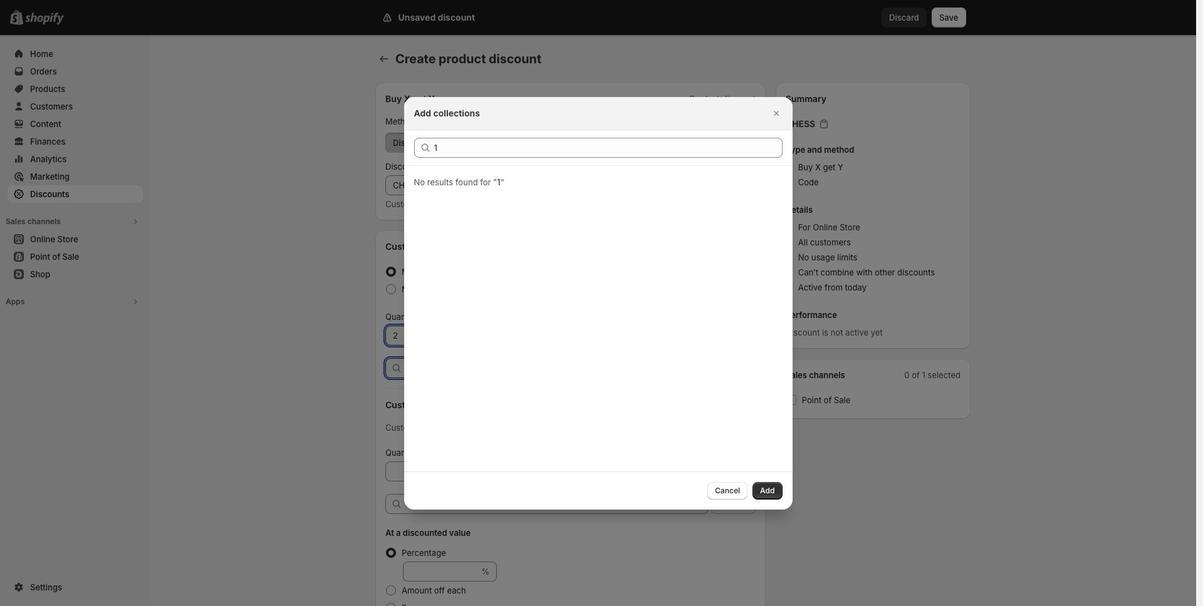 Task type: locate. For each thing, give the bounding box(es) containing it.
dialog
[[0, 97, 1196, 510]]



Task type: vqa. For each thing, say whether or not it's contained in the screenshot.
"Shopify" image
yes



Task type: describe. For each thing, give the bounding box(es) containing it.
Search collections text field
[[434, 138, 783, 158]]

shopify image
[[25, 13, 64, 25]]



